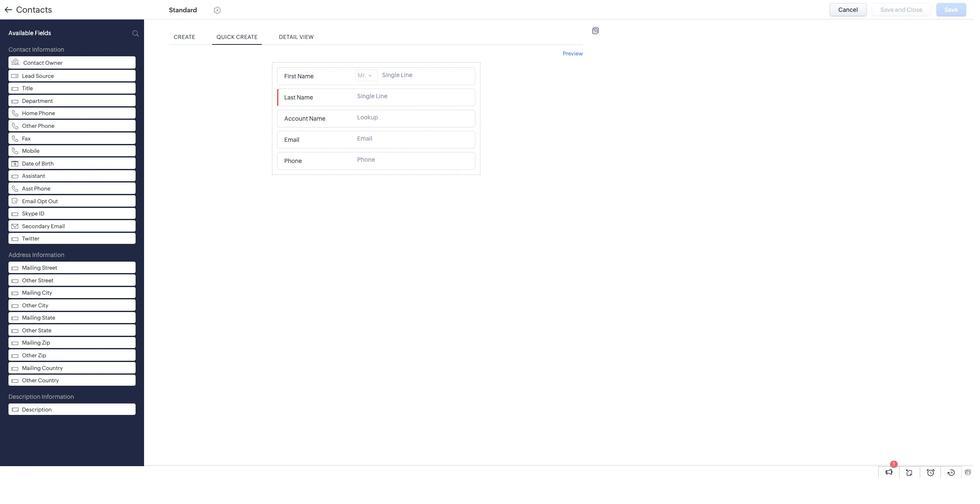 Task type: describe. For each thing, give the bounding box(es) containing it.
department
[[22, 98, 53, 104]]

zip for other zip
[[38, 353, 46, 359]]

available
[[8, 30, 34, 36]]

address
[[8, 252, 31, 259]]

1 vertical spatial email
[[51, 223, 65, 230]]

mailing for mailing state
[[22, 315, 41, 321]]

phone for home phone
[[39, 110, 55, 117]]

other city
[[22, 303, 48, 309]]

description for description information
[[8, 394, 41, 401]]

out
[[48, 198, 58, 205]]

fields
[[35, 30, 51, 36]]

asst
[[22, 186, 33, 192]]

country for other country
[[38, 378, 59, 384]]

other for other zip
[[22, 353, 37, 359]]

zip for mailing zip
[[42, 340, 50, 347]]

opt
[[37, 198, 47, 205]]

street for mailing street
[[42, 265, 57, 271]]

other state
[[22, 328, 51, 334]]

contact for contact owner
[[23, 60, 44, 66]]

detail
[[279, 34, 298, 40]]

view
[[300, 34, 314, 40]]

state for mailing state
[[42, 315, 55, 321]]

birth
[[41, 161, 54, 167]]

create link
[[170, 30, 200, 45]]

lead source
[[22, 73, 54, 79]]

street for other street
[[38, 277, 53, 284]]

mailing for mailing city
[[22, 290, 41, 296]]

other zip
[[22, 353, 46, 359]]

0 horizontal spatial email
[[22, 198, 36, 205]]

city for mailing city
[[42, 290, 52, 296]]

contact owner
[[23, 60, 63, 66]]

secondary
[[22, 223, 50, 230]]

detail view link
[[275, 30, 318, 45]]

of
[[35, 161, 40, 167]]

source
[[36, 73, 54, 79]]

contact for contact information
[[8, 46, 31, 53]]

quick
[[217, 34, 235, 40]]

other for other street
[[22, 277, 37, 284]]

mailing state
[[22, 315, 55, 321]]

home
[[22, 110, 38, 117]]

contact information
[[8, 46, 64, 53]]

quick create link
[[212, 30, 262, 45]]

id
[[39, 211, 44, 217]]



Task type: vqa. For each thing, say whether or not it's contained in the screenshot.
Search icon
no



Task type: locate. For each thing, give the bounding box(es) containing it.
zip down other state
[[42, 340, 50, 347]]

4 other from the top
[[22, 328, 37, 334]]

country up the other country
[[42, 365, 63, 372]]

phone
[[39, 110, 55, 117], [38, 123, 54, 129], [34, 186, 50, 192]]

other for other country
[[22, 378, 37, 384]]

mailing city
[[22, 290, 52, 296]]

3 mailing from the top
[[22, 315, 41, 321]]

1 vertical spatial phone
[[38, 123, 54, 129]]

information up 'contact owner'
[[32, 46, 64, 53]]

None field
[[282, 71, 351, 82], [282, 92, 351, 103], [282, 113, 351, 125], [282, 134, 351, 146], [282, 156, 351, 167], [282, 71, 351, 82], [282, 92, 351, 103], [282, 113, 351, 125], [282, 134, 351, 146], [282, 156, 351, 167]]

1 mailing from the top
[[22, 265, 41, 271]]

description
[[8, 394, 41, 401], [22, 407, 52, 413]]

mailing for mailing zip
[[22, 340, 41, 347]]

other for other city
[[22, 303, 37, 309]]

2 create from the left
[[236, 34, 258, 40]]

secondary email
[[22, 223, 65, 230]]

1 vertical spatial state
[[38, 328, 51, 334]]

zip up mailing country at left
[[38, 353, 46, 359]]

0 vertical spatial street
[[42, 265, 57, 271]]

email right secondary
[[51, 223, 65, 230]]

information for address information
[[32, 252, 64, 259]]

country for mailing country
[[42, 365, 63, 372]]

phone down home phone
[[38, 123, 54, 129]]

1 vertical spatial zip
[[38, 353, 46, 359]]

information for contact information
[[32, 46, 64, 53]]

other phone
[[22, 123, 54, 129]]

home phone
[[22, 110, 55, 117]]

mailing zip
[[22, 340, 50, 347]]

contact down available
[[8, 46, 31, 53]]

other
[[22, 123, 37, 129], [22, 277, 37, 284], [22, 303, 37, 309], [22, 328, 37, 334], [22, 353, 37, 359], [22, 378, 37, 384]]

information up mailing street
[[32, 252, 64, 259]]

date of birth
[[22, 161, 54, 167]]

2 mailing from the top
[[22, 290, 41, 296]]

phone for asst phone
[[34, 186, 50, 192]]

2 vertical spatial information
[[42, 394, 74, 401]]

lead
[[22, 73, 35, 79]]

0 horizontal spatial create
[[174, 34, 195, 40]]

other for other state
[[22, 328, 37, 334]]

mailing up other city
[[22, 290, 41, 296]]

city down other street
[[42, 290, 52, 296]]

create inside 'link'
[[236, 34, 258, 40]]

2 other from the top
[[22, 277, 37, 284]]

phone up other phone
[[39, 110, 55, 117]]

street up other street
[[42, 265, 57, 271]]

phone up "opt"
[[34, 186, 50, 192]]

city up mailing state
[[38, 303, 48, 309]]

contacts
[[16, 5, 52, 15]]

other down mailing zip
[[22, 353, 37, 359]]

title
[[22, 85, 33, 92]]

3 other from the top
[[22, 303, 37, 309]]

contact down contact information
[[23, 60, 44, 66]]

create right quick
[[236, 34, 258, 40]]

standard
[[169, 6, 197, 13]]

twitter
[[22, 236, 40, 242]]

assistant
[[22, 173, 45, 179]]

state
[[42, 315, 55, 321], [38, 328, 51, 334]]

quick create
[[217, 34, 258, 40]]

mobile
[[22, 148, 40, 154]]

fax
[[22, 135, 31, 142]]

phone for other phone
[[38, 123, 54, 129]]

other down mailing country at left
[[22, 378, 37, 384]]

0 vertical spatial zip
[[42, 340, 50, 347]]

6 other from the top
[[22, 378, 37, 384]]

city for other city
[[38, 303, 48, 309]]

description down the other country
[[8, 394, 41, 401]]

description for description
[[22, 407, 52, 413]]

owner
[[45, 60, 63, 66]]

information for description information
[[42, 394, 74, 401]]

0 vertical spatial country
[[42, 365, 63, 372]]

state up other state
[[42, 315, 55, 321]]

mailing for mailing country
[[22, 365, 41, 372]]

1 vertical spatial description
[[22, 407, 52, 413]]

0 vertical spatial city
[[42, 290, 52, 296]]

0 vertical spatial email
[[22, 198, 36, 205]]

0 vertical spatial contact
[[8, 46, 31, 53]]

available fields
[[8, 30, 51, 36]]

create down standard
[[174, 34, 195, 40]]

state down mailing state
[[38, 328, 51, 334]]

email up skype on the left of page
[[22, 198, 36, 205]]

address information
[[8, 252, 64, 259]]

country
[[42, 365, 63, 372], [38, 378, 59, 384]]

skype id
[[22, 211, 44, 217]]

1 other from the top
[[22, 123, 37, 129]]

mailing
[[22, 265, 41, 271], [22, 290, 41, 296], [22, 315, 41, 321], [22, 340, 41, 347], [22, 365, 41, 372]]

5 other from the top
[[22, 353, 37, 359]]

description information
[[8, 394, 74, 401]]

information
[[32, 46, 64, 53], [32, 252, 64, 259], [42, 394, 74, 401]]

state for other state
[[38, 328, 51, 334]]

5 mailing from the top
[[22, 365, 41, 372]]

contact
[[8, 46, 31, 53], [23, 60, 44, 66]]

other down home at the left of the page
[[22, 123, 37, 129]]

mailing down address information
[[22, 265, 41, 271]]

other country
[[22, 378, 59, 384]]

1 create from the left
[[174, 34, 195, 40]]

0 vertical spatial state
[[42, 315, 55, 321]]

4 mailing from the top
[[22, 340, 41, 347]]

create
[[174, 34, 195, 40], [236, 34, 258, 40]]

None button
[[830, 3, 867, 17]]

1 vertical spatial information
[[32, 252, 64, 259]]

0 vertical spatial phone
[[39, 110, 55, 117]]

mailing country
[[22, 365, 63, 372]]

mailing down other zip
[[22, 365, 41, 372]]

1 horizontal spatial create
[[236, 34, 258, 40]]

0 vertical spatial description
[[8, 394, 41, 401]]

other for other phone
[[22, 123, 37, 129]]

asst phone
[[22, 186, 50, 192]]

city
[[42, 290, 52, 296], [38, 303, 48, 309]]

mailing street
[[22, 265, 57, 271]]

country down mailing country at left
[[38, 378, 59, 384]]

skype
[[22, 211, 38, 217]]

mailing down other city
[[22, 315, 41, 321]]

email
[[22, 198, 36, 205], [51, 223, 65, 230]]

2 vertical spatial phone
[[34, 186, 50, 192]]

detail view
[[279, 34, 314, 40]]

street
[[42, 265, 57, 271], [38, 277, 53, 284]]

zip
[[42, 340, 50, 347], [38, 353, 46, 359]]

information down the other country
[[42, 394, 74, 401]]

1 vertical spatial street
[[38, 277, 53, 284]]

1 horizontal spatial email
[[51, 223, 65, 230]]

1 vertical spatial city
[[38, 303, 48, 309]]

preview
[[563, 50, 583, 57]]

mailing for mailing street
[[22, 265, 41, 271]]

mailing up other zip
[[22, 340, 41, 347]]

street down mailing street
[[38, 277, 53, 284]]

1 vertical spatial contact
[[23, 60, 44, 66]]

description down description information
[[22, 407, 52, 413]]

other street
[[22, 277, 53, 284]]

date
[[22, 161, 34, 167]]

other up mailing zip
[[22, 328, 37, 334]]

email opt out
[[22, 198, 58, 205]]

0 vertical spatial information
[[32, 46, 64, 53]]

1 vertical spatial country
[[38, 378, 59, 384]]

other down mailing city
[[22, 303, 37, 309]]

1
[[893, 462, 895, 467]]

other up mailing city
[[22, 277, 37, 284]]



